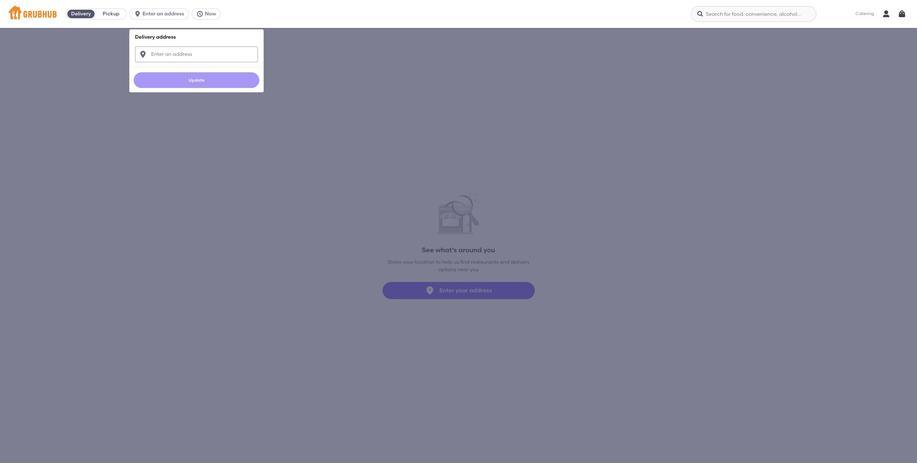 Task type: vqa. For each thing, say whether or not it's contained in the screenshot.
the not
no



Task type: describe. For each thing, give the bounding box(es) containing it.
help
[[442, 260, 453, 266]]

update
[[189, 78, 205, 83]]

delivery button
[[66, 8, 96, 20]]

pickup
[[103, 11, 120, 17]]

enter for enter an address
[[143, 11, 156, 17]]

address for enter an address
[[164, 11, 184, 17]]

delivery
[[511, 260, 530, 266]]

address for enter your address
[[470, 287, 493, 294]]

enter your address button
[[383, 283, 535, 300]]

us
[[454, 260, 460, 266]]

enter your address
[[440, 287, 493, 294]]

delivery address
[[135, 34, 176, 40]]

your for enter
[[456, 287, 468, 294]]

catering button
[[851, 6, 880, 22]]

share
[[388, 260, 402, 266]]

svg image inside 'enter an address' button
[[134, 10, 141, 18]]

0 vertical spatial you
[[484, 246, 496, 255]]

share your location to help us find restaurants and delivery options near you
[[388, 260, 530, 273]]

delivery for delivery
[[71, 11, 91, 17]]

now
[[205, 11, 216, 17]]

svg image inside now button
[[196, 10, 204, 18]]

near
[[458, 267, 469, 273]]

you inside share your location to help us find restaurants and delivery options near you
[[470, 267, 479, 273]]

enter for enter your address
[[440, 287, 455, 294]]

options
[[439, 267, 457, 273]]

now button
[[192, 8, 224, 20]]



Task type: locate. For each thing, give the bounding box(es) containing it.
pickup button
[[96, 8, 126, 20]]

0 horizontal spatial you
[[470, 267, 479, 273]]

address
[[164, 11, 184, 17], [156, 34, 176, 40], [470, 287, 493, 294]]

your inside share your location to help us find restaurants and delivery options near you
[[403, 260, 414, 266]]

1 horizontal spatial enter
[[440, 287, 455, 294]]

0 horizontal spatial your
[[403, 260, 414, 266]]

delivery down 'enter an address' button
[[135, 34, 155, 40]]

see what's around you
[[422, 246, 496, 255]]

around
[[459, 246, 482, 255]]

delivery inside button
[[71, 11, 91, 17]]

update button
[[134, 72, 260, 88]]

you right near
[[470, 267, 479, 273]]

enter inside main navigation navigation
[[143, 11, 156, 17]]

Enter an address search field
[[135, 46, 258, 62]]

enter left an
[[143, 11, 156, 17]]

0 vertical spatial your
[[403, 260, 414, 266]]

you up restaurants
[[484, 246, 496, 255]]

1 vertical spatial you
[[470, 267, 479, 273]]

what's
[[436, 246, 457, 255]]

0 vertical spatial address
[[164, 11, 184, 17]]

delivery for delivery address
[[135, 34, 155, 40]]

1 vertical spatial enter
[[440, 287, 455, 294]]

1 horizontal spatial your
[[456, 287, 468, 294]]

and
[[500, 260, 510, 266]]

0 horizontal spatial delivery
[[71, 11, 91, 17]]

svg image
[[899, 10, 907, 18], [134, 10, 141, 18], [196, 10, 204, 18], [139, 50, 147, 59]]

1 vertical spatial your
[[456, 287, 468, 294]]

delivery left "pickup"
[[71, 11, 91, 17]]

1 horizontal spatial you
[[484, 246, 496, 255]]

your inside button
[[456, 287, 468, 294]]

your right share
[[403, 260, 414, 266]]

an
[[157, 11, 163, 17]]

address down restaurants
[[470, 287, 493, 294]]

catering
[[856, 11, 875, 16]]

address right an
[[164, 11, 184, 17]]

1 vertical spatial delivery
[[135, 34, 155, 40]]

0 vertical spatial enter
[[143, 11, 156, 17]]

enter right position icon
[[440, 287, 455, 294]]

your down near
[[456, 287, 468, 294]]

enter an address
[[143, 11, 184, 17]]

enter an address button
[[129, 8, 192, 20]]

1 vertical spatial address
[[156, 34, 176, 40]]

you
[[484, 246, 496, 255], [470, 267, 479, 273]]

enter
[[143, 11, 156, 17], [440, 287, 455, 294]]

your for share
[[403, 260, 414, 266]]

svg image
[[697, 10, 705, 18]]

your
[[403, 260, 414, 266], [456, 287, 468, 294]]

see
[[422, 246, 434, 255]]

address down the enter an address
[[156, 34, 176, 40]]

2 vertical spatial address
[[470, 287, 493, 294]]

0 horizontal spatial enter
[[143, 11, 156, 17]]

delivery
[[71, 11, 91, 17], [135, 34, 155, 40]]

restaurants
[[471, 260, 499, 266]]

location
[[415, 260, 435, 266]]

to
[[436, 260, 441, 266]]

position icon image
[[425, 286, 435, 296]]

1 horizontal spatial delivery
[[135, 34, 155, 40]]

0 vertical spatial delivery
[[71, 11, 91, 17]]

main navigation navigation
[[0, 0, 918, 464]]

find
[[461, 260, 470, 266]]



